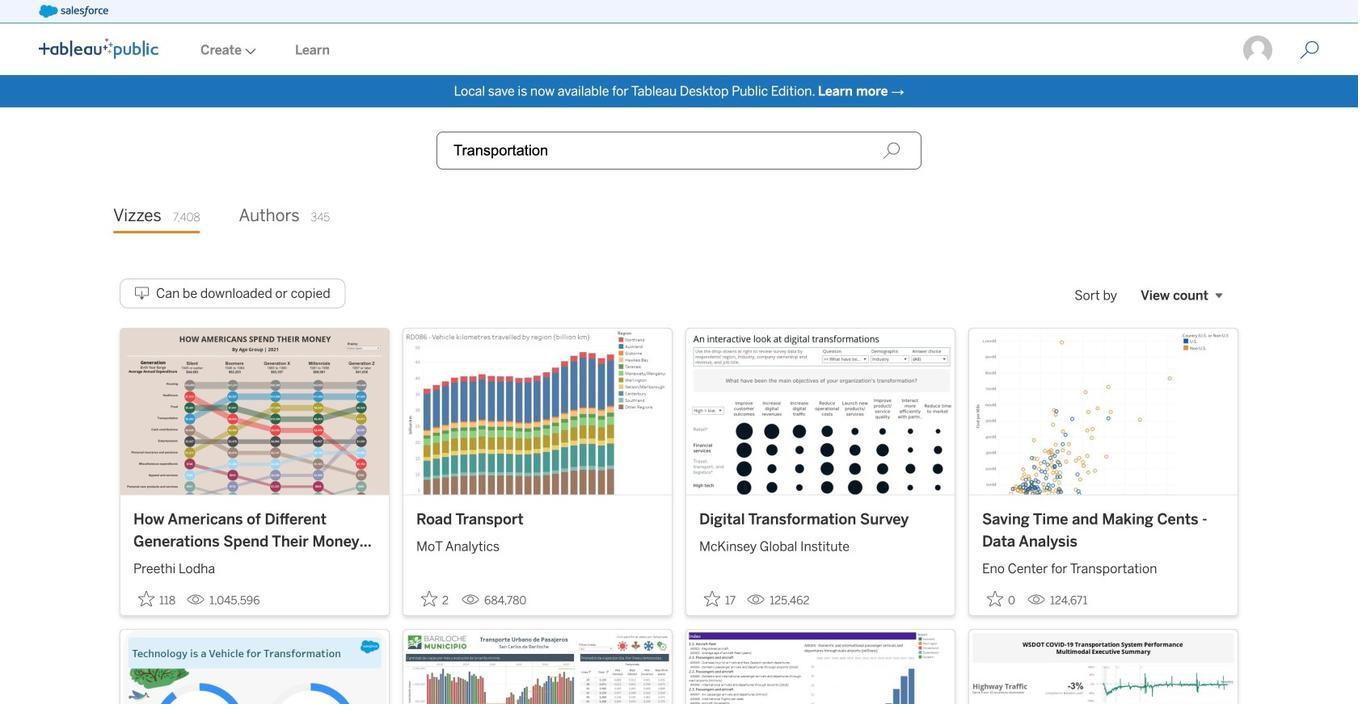 Task type: vqa. For each thing, say whether or not it's contained in the screenshot.
third option
no



Task type: describe. For each thing, give the bounding box(es) containing it.
workbook thumbnail image for first add favorite 'button' from the right
[[969, 329, 1238, 495]]

4 add favorite button from the left
[[982, 587, 1021, 613]]

salesforce logo image
[[39, 5, 108, 18]]

1 add favorite button from the left
[[133, 587, 180, 613]]

logo image
[[39, 38, 158, 59]]

workbook thumbnail image for third add favorite 'button' from left
[[686, 329, 955, 495]]

workbook thumbnail image for fourth add favorite 'button' from the right
[[120, 329, 389, 495]]

add favorite image for first add favorite 'button' from the right
[[987, 592, 1003, 608]]

gary.orlando image
[[1242, 34, 1274, 66]]



Task type: locate. For each thing, give the bounding box(es) containing it.
add favorite image for fourth add favorite 'button' from the right
[[138, 592, 154, 608]]

go to search image
[[1281, 40, 1339, 60]]

3 add favorite button from the left
[[699, 587, 741, 613]]

Add Favorite button
[[133, 587, 180, 613], [416, 587, 455, 613], [699, 587, 741, 613], [982, 587, 1021, 613]]

add favorite image
[[138, 592, 154, 608], [704, 592, 720, 608], [987, 592, 1003, 608]]

2 workbook thumbnail image from the left
[[403, 329, 672, 495]]

2 horizontal spatial add favorite image
[[987, 592, 1003, 608]]

search image
[[883, 142, 901, 160]]

add favorite image
[[421, 592, 437, 608]]

4 workbook thumbnail image from the left
[[969, 329, 1238, 495]]

create image
[[242, 48, 256, 55]]

3 add favorite image from the left
[[987, 592, 1003, 608]]

add favorite image for third add favorite 'button' from left
[[704, 592, 720, 608]]

0 horizontal spatial add favorite image
[[138, 592, 154, 608]]

workbook thumbnail image
[[120, 329, 389, 495], [403, 329, 672, 495], [686, 329, 955, 495], [969, 329, 1238, 495]]

1 horizontal spatial add favorite image
[[704, 592, 720, 608]]

2 add favorite button from the left
[[416, 587, 455, 613]]

1 workbook thumbnail image from the left
[[120, 329, 389, 495]]

3 workbook thumbnail image from the left
[[686, 329, 955, 495]]

workbook thumbnail image for 3rd add favorite 'button' from right
[[403, 329, 672, 495]]

2 add favorite image from the left
[[704, 592, 720, 608]]

1 add favorite image from the left
[[138, 592, 154, 608]]

Search input field
[[437, 132, 922, 170]]



